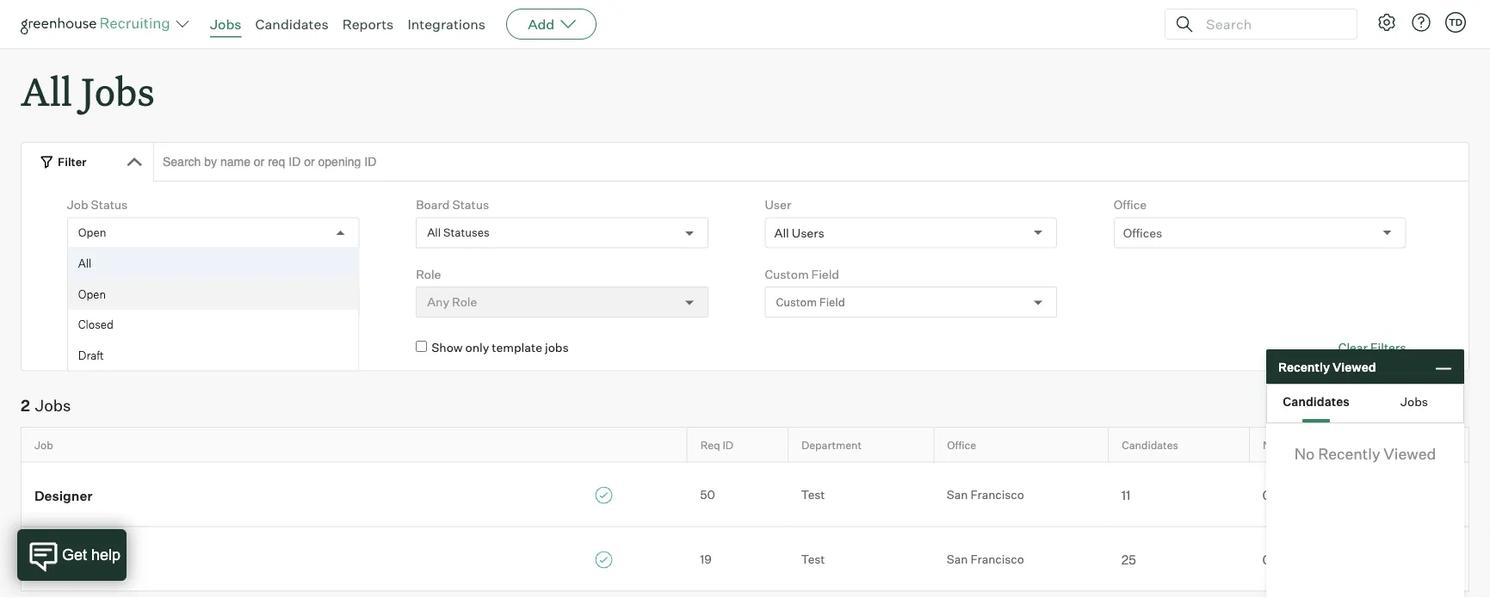 Task type: vqa. For each thing, say whether or not it's contained in the screenshot.
Linkedin link
no



Task type: locate. For each thing, give the bounding box(es) containing it.
0 vertical spatial job
[[67, 197, 88, 212]]

show down closed
[[82, 340, 114, 355]]

jobs
[[210, 15, 241, 33], [81, 65, 155, 116], [1401, 394, 1428, 409], [35, 396, 71, 416]]

candidates down recently viewed
[[1283, 394, 1350, 409]]

san
[[947, 488, 968, 502], [947, 552, 968, 567]]

1 horizontal spatial candidates
[[1122, 438, 1178, 452]]

custom field
[[765, 267, 839, 282], [776, 295, 845, 309]]

san francisco
[[947, 488, 1024, 502], [947, 552, 1024, 567]]

1 vertical spatial francisco
[[971, 552, 1024, 567]]

all left users
[[774, 225, 789, 240]]

1 horizontal spatial only
[[465, 340, 489, 355]]

job for job
[[34, 438, 53, 452]]

2 san francisco from the top
[[947, 552, 1024, 567]]

1 vertical spatial custom field
[[776, 295, 845, 309]]

custom field down all users on the top right of the page
[[765, 267, 839, 282]]

2 0 from the top
[[1262, 552, 1271, 568]]

users
[[792, 225, 825, 240]]

2 horizontal spatial candidates
[[1283, 394, 1350, 409]]

jobs
[[143, 340, 167, 355], [545, 340, 569, 355]]

0 vertical spatial open
[[78, 226, 106, 240]]

only left template
[[465, 340, 489, 355]]

Show only template jobs checkbox
[[416, 341, 427, 352]]

0 horizontal spatial only
[[116, 340, 140, 355]]

office
[[1114, 197, 1147, 212], [947, 438, 976, 452]]

2 jobs
[[21, 396, 71, 416]]

show only jobs i'm following
[[82, 340, 240, 355]]

candidates up '11'
[[1122, 438, 1178, 452]]

0 vertical spatial francisco
[[971, 488, 1024, 502]]

san for test
[[947, 552, 968, 567]]

0 vertical spatial san francisco
[[947, 488, 1024, 502]]

1 horizontal spatial show
[[431, 340, 463, 355]]

job down filter
[[67, 197, 88, 212]]

1 horizontal spatial department
[[801, 438, 862, 452]]

2 only from the left
[[465, 340, 489, 355]]

2 san from the top
[[947, 552, 968, 567]]

1 status from the left
[[91, 197, 128, 212]]

draft
[[78, 348, 104, 362]]

candidates link
[[255, 15, 329, 33]]

0 vertical spatial department
[[67, 267, 135, 282]]

job
[[67, 197, 88, 212], [34, 438, 53, 452]]

0 vertical spatial field
[[811, 267, 839, 282]]

field
[[811, 267, 839, 282], [819, 295, 845, 309]]

viewed
[[1333, 359, 1376, 374], [1384, 445, 1436, 464]]

1 vertical spatial 0 link
[[1250, 550, 1332, 568]]

1 vertical spatial candidates
[[1283, 394, 1350, 409]]

0 link for designer
[[1250, 486, 1332, 504]]

job down the 2 jobs
[[34, 438, 53, 452]]

open
[[78, 226, 106, 240], [78, 287, 106, 301], [1373, 438, 1400, 452]]

25 link
[[1109, 550, 1250, 568]]

all down board
[[427, 226, 441, 240]]

0 link for test
[[1250, 550, 1332, 568]]

jobs right template
[[545, 340, 569, 355]]

1 horizontal spatial viewed
[[1384, 445, 1436, 464]]

all for all jobs
[[21, 65, 72, 116]]

0 vertical spatial test
[[801, 488, 825, 502]]

add
[[528, 15, 555, 33]]

open right days
[[1373, 438, 1400, 452]]

0 vertical spatial office
[[1114, 197, 1147, 212]]

2 test from the top
[[801, 552, 825, 567]]

1 vertical spatial san
[[947, 552, 968, 567]]

1 vertical spatial job
[[34, 438, 53, 452]]

1 san from the top
[[947, 488, 968, 502]]

1 horizontal spatial job
[[67, 197, 88, 212]]

0 vertical spatial viewed
[[1333, 359, 1376, 374]]

custom
[[765, 267, 809, 282], [776, 295, 817, 309]]

days open
[[1346, 438, 1400, 452]]

status
[[91, 197, 128, 212], [452, 197, 489, 212]]

1 horizontal spatial office
[[1114, 197, 1147, 212]]

0 vertical spatial 0
[[1262, 488, 1271, 503]]

11 link
[[1109, 486, 1250, 504]]

1 0 link from the top
[[1250, 486, 1332, 504]]

req
[[701, 438, 720, 452]]

1 0 from the top
[[1262, 488, 1271, 503]]

candidates
[[255, 15, 329, 33], [1283, 394, 1350, 409], [1122, 438, 1178, 452]]

1 jobs from the left
[[143, 340, 167, 355]]

0 horizontal spatial job
[[34, 438, 53, 452]]

only for template
[[465, 340, 489, 355]]

0 for test
[[1262, 552, 1271, 568]]

only for jobs
[[116, 340, 140, 355]]

status for job status
[[91, 197, 128, 212]]

2 show from the left
[[431, 340, 463, 355]]

1 san francisco from the top
[[947, 488, 1024, 502]]

only
[[116, 340, 140, 355], [465, 340, 489, 355]]

2 francisco from the top
[[971, 552, 1024, 567]]

all for all users
[[774, 225, 789, 240]]

custom field down users
[[776, 295, 845, 309]]

2 status from the left
[[452, 197, 489, 212]]

status for board status
[[452, 197, 489, 212]]

0 vertical spatial san
[[947, 488, 968, 502]]

1 vertical spatial 0
[[1262, 552, 1271, 568]]

0 vertical spatial custom field
[[765, 267, 839, 282]]

1 vertical spatial test
[[801, 552, 825, 567]]

test
[[801, 488, 825, 502], [801, 552, 825, 567]]

tab list
[[1267, 385, 1464, 423]]

filter
[[58, 155, 87, 168]]

statuses
[[443, 226, 490, 240]]

jobs left i'm
[[143, 340, 167, 355]]

all up filter
[[21, 65, 72, 116]]

1 only from the left
[[116, 340, 140, 355]]

board
[[416, 197, 450, 212]]

department
[[67, 267, 135, 282], [801, 438, 862, 452]]

viewed down "clear"
[[1333, 359, 1376, 374]]

only right draft
[[116, 340, 140, 355]]

francisco
[[971, 488, 1024, 502], [971, 552, 1024, 567]]

show only template jobs
[[431, 340, 569, 355]]

candidates right jobs link
[[255, 15, 329, 33]]

1 horizontal spatial jobs
[[545, 340, 569, 355]]

25
[[1121, 552, 1136, 568]]

all statuses
[[427, 226, 490, 240]]

recently up new
[[1278, 359, 1330, 374]]

reports link
[[342, 15, 394, 33]]

role
[[416, 267, 441, 282]]

0
[[1262, 488, 1271, 503], [1262, 552, 1271, 568]]

0 vertical spatial custom
[[765, 267, 809, 282]]

all
[[21, 65, 72, 116], [774, 225, 789, 240], [427, 226, 441, 240], [78, 257, 91, 270]]

1 show from the left
[[82, 340, 114, 355]]

open down 'job status'
[[78, 226, 106, 240]]

0 vertical spatial 0 link
[[1250, 486, 1332, 504]]

0 horizontal spatial status
[[91, 197, 128, 212]]

recently
[[1278, 359, 1330, 374], [1318, 445, 1380, 464]]

0 vertical spatial candidates
[[255, 15, 329, 33]]

reports
[[342, 15, 394, 33]]

0 vertical spatial recently
[[1278, 359, 1330, 374]]

open up closed
[[78, 287, 106, 301]]

designer
[[34, 487, 93, 504]]

job status
[[67, 197, 128, 212]]

0 horizontal spatial jobs
[[143, 340, 167, 355]]

1 horizontal spatial status
[[452, 197, 489, 212]]

francisco for test
[[971, 552, 1024, 567]]

show right show only template jobs checkbox
[[431, 340, 463, 355]]

template
[[492, 340, 542, 355]]

1 vertical spatial viewed
[[1384, 445, 1436, 464]]

i'm
[[169, 340, 187, 355]]

td button
[[1442, 9, 1470, 36]]

recently right no
[[1318, 445, 1380, 464]]

configure image
[[1377, 12, 1397, 33]]

1 francisco from the top
[[971, 488, 1024, 502]]

no
[[1295, 445, 1315, 464]]

2 0 link from the top
[[1250, 550, 1332, 568]]

1 vertical spatial san francisco
[[947, 552, 1024, 567]]

1 vertical spatial recently
[[1318, 445, 1380, 464]]

0 link
[[1250, 486, 1332, 504], [1250, 550, 1332, 568]]

all users
[[774, 225, 825, 240]]

no recently viewed
[[1295, 445, 1436, 464]]

test link
[[22, 550, 687, 569]]

viewed right days
[[1384, 445, 1436, 464]]

1 test from the top
[[801, 488, 825, 502]]

0 horizontal spatial show
[[82, 340, 114, 355]]

0 horizontal spatial office
[[947, 438, 976, 452]]

show
[[82, 340, 114, 355], [431, 340, 463, 355]]



Task type: describe. For each thing, give the bounding box(es) containing it.
test for designer
[[801, 488, 825, 502]]

2 jobs from the left
[[545, 340, 569, 355]]

0 horizontal spatial viewed
[[1333, 359, 1376, 374]]

show for show only template jobs
[[431, 340, 463, 355]]

0 horizontal spatial candidates
[[255, 15, 329, 33]]

tab list containing candidates
[[1267, 385, 1464, 423]]

designer link
[[22, 485, 687, 504]]

test
[[34, 552, 71, 568]]

new
[[1263, 438, 1285, 452]]

1 vertical spatial office
[[947, 438, 976, 452]]

2 vertical spatial open
[[1373, 438, 1400, 452]]

integrations link
[[408, 15, 486, 33]]

Search text field
[[1202, 12, 1341, 37]]

50
[[700, 488, 715, 502]]

add button
[[506, 9, 597, 40]]

td button
[[1445, 12, 1466, 33]]

jobs down filters on the right bottom
[[1401, 394, 1428, 409]]

all up the departments
[[78, 257, 91, 270]]

following
[[189, 340, 240, 355]]

clear
[[1338, 340, 1368, 355]]

all users option
[[774, 225, 825, 240]]

offices
[[1123, 225, 1162, 240]]

job for job status
[[67, 197, 88, 212]]

all jobs
[[21, 65, 155, 116]]

user
[[765, 197, 791, 212]]

closed
[[78, 318, 113, 332]]

integrations
[[408, 15, 486, 33]]

jobs link
[[210, 15, 241, 33]]

0 horizontal spatial department
[[67, 267, 135, 282]]

2 vertical spatial candidates
[[1122, 438, 1178, 452]]

td
[[1449, 16, 1463, 28]]

departments
[[76, 295, 151, 310]]

req id
[[701, 438, 733, 452]]

jobs right 2
[[35, 396, 71, 416]]

1 vertical spatial custom
[[776, 295, 817, 309]]

id
[[723, 438, 733, 452]]

days
[[1346, 438, 1371, 452]]

2
[[21, 396, 30, 416]]

show for show only jobs i'm following
[[82, 340, 114, 355]]

jobs down greenhouse recruiting 'image' at the left of page
[[81, 65, 155, 116]]

san francisco for designer
[[947, 488, 1024, 502]]

san for designer
[[947, 488, 968, 502]]

san francisco for test
[[947, 552, 1024, 567]]

filters
[[1371, 340, 1406, 355]]

0 for designer
[[1262, 488, 1271, 503]]

clear filters
[[1338, 340, 1406, 355]]

1 vertical spatial field
[[819, 295, 845, 309]]

francisco for designer
[[971, 488, 1024, 502]]

19
[[700, 552, 712, 567]]

Search by name or req ID or opening ID text field
[[153, 142, 1470, 182]]

greenhouse recruiting image
[[21, 14, 176, 34]]

11
[[1121, 488, 1131, 503]]

board status
[[416, 197, 489, 212]]

all for all statuses
[[427, 226, 441, 240]]

1 vertical spatial open
[[78, 287, 106, 301]]

test for test
[[801, 552, 825, 567]]

recently viewed
[[1278, 359, 1376, 374]]

1 vertical spatial department
[[801, 438, 862, 452]]

clear filters link
[[1338, 339, 1406, 356]]

jobs left candidates link
[[210, 15, 241, 33]]

Show only jobs I'm following checkbox
[[67, 341, 78, 352]]



